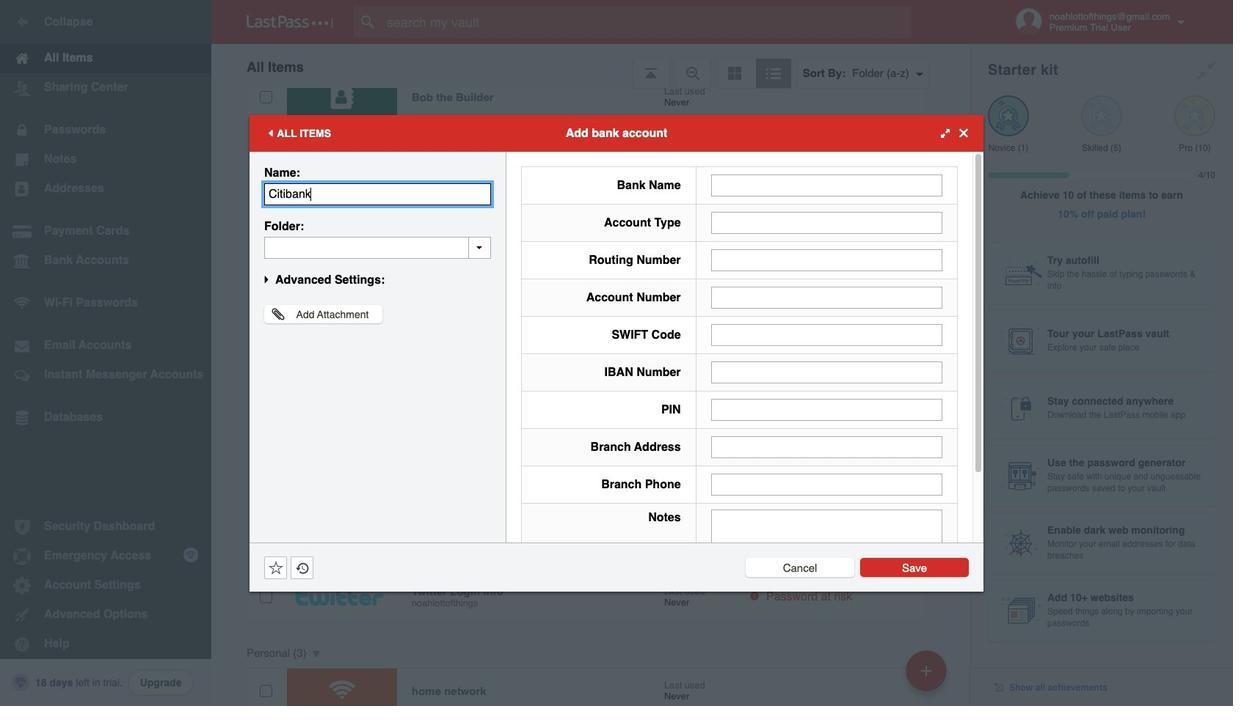 Task type: describe. For each thing, give the bounding box(es) containing it.
new item image
[[921, 666, 932, 677]]

search my vault text field
[[354, 6, 940, 38]]

lastpass image
[[247, 15, 333, 29]]



Task type: vqa. For each thing, say whether or not it's contained in the screenshot.
text field
yes



Task type: locate. For each thing, give the bounding box(es) containing it.
dialog
[[250, 115, 984, 610]]

None text field
[[264, 237, 491, 259], [711, 249, 943, 271], [711, 287, 943, 309], [711, 324, 943, 346], [711, 362, 943, 384], [711, 399, 943, 421], [711, 474, 943, 496], [711, 510, 943, 601], [264, 237, 491, 259], [711, 249, 943, 271], [711, 287, 943, 309], [711, 324, 943, 346], [711, 362, 943, 384], [711, 399, 943, 421], [711, 474, 943, 496], [711, 510, 943, 601]]

Search search field
[[354, 6, 940, 38]]

vault options navigation
[[211, 44, 971, 88]]

main navigation navigation
[[0, 0, 211, 707]]

None text field
[[711, 174, 943, 196], [264, 183, 491, 205], [711, 212, 943, 234], [711, 436, 943, 458], [711, 174, 943, 196], [264, 183, 491, 205], [711, 212, 943, 234], [711, 436, 943, 458]]

new item navigation
[[901, 647, 956, 707]]



